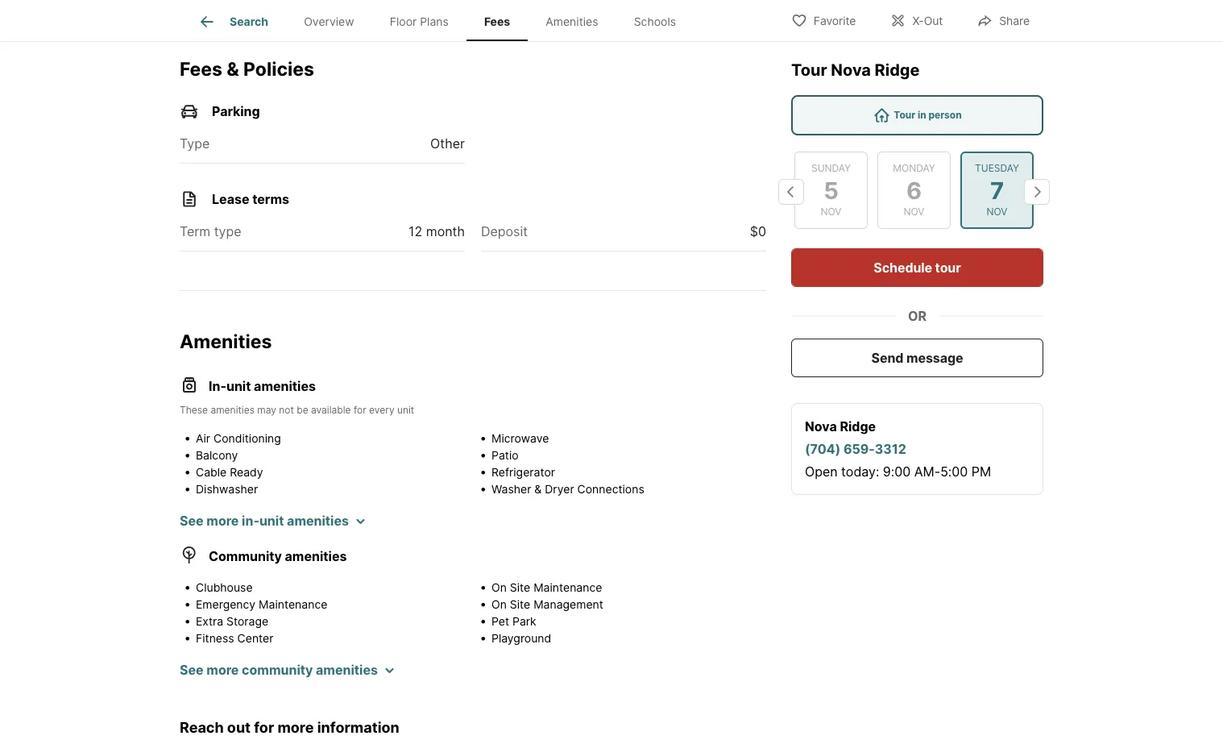 Task type: describe. For each thing, give the bounding box(es) containing it.
12 month
[[409, 223, 465, 239]]

schedule
[[874, 260, 933, 275]]

more for in-
[[207, 513, 239, 529]]

nov for 7
[[987, 206, 1008, 218]]

send message button
[[792, 339, 1044, 377]]

schedule tour
[[874, 260, 962, 275]]

management
[[534, 598, 604, 612]]

nov for 5
[[821, 206, 842, 218]]

2 vertical spatial more
[[278, 719, 314, 736]]

in-
[[242, 513, 260, 529]]

reach
[[180, 719, 224, 736]]

amenities inside dropdown button
[[287, 513, 349, 529]]

maintenance for site
[[534, 581, 603, 595]]

0 horizontal spatial &
[[227, 57, 239, 80]]

favorite button
[[778, 4, 870, 37]]

center
[[237, 632, 274, 645]]

send message
[[872, 350, 964, 366]]

these amenities may not be available for every unit
[[180, 404, 415, 416]]

maintenance for storage
[[259, 598, 328, 612]]

may
[[257, 404, 277, 416]]

fees for fees
[[484, 15, 510, 28]]

park
[[513, 615, 537, 628]]

dishwasher
[[196, 483, 258, 496]]

see for see more community amenities
[[180, 662, 204, 678]]

5
[[824, 176, 839, 204]]

these
[[180, 404, 208, 416]]

am-
[[915, 464, 941, 479]]

see more in-unit amenities
[[180, 513, 349, 529]]

sunday 5 nov
[[812, 162, 851, 218]]

patio
[[492, 449, 519, 462]]

x-out button
[[877, 4, 957, 37]]

favorite
[[814, 14, 857, 28]]

sunday
[[812, 162, 851, 174]]

refrigerator
[[492, 466, 555, 479]]

pet
[[492, 615, 510, 628]]

microwave
[[492, 432, 549, 445]]

every
[[369, 404, 395, 416]]

amenities down in-
[[211, 404, 255, 416]]

12
[[409, 223, 423, 239]]

balcony
[[196, 449, 238, 462]]

term
[[180, 223, 211, 239]]

share button
[[964, 4, 1044, 37]]

message
[[907, 350, 964, 366]]

floor
[[390, 15, 417, 28]]

next image
[[1025, 179, 1051, 205]]

monday 6 nov
[[894, 162, 936, 218]]

in
[[918, 109, 927, 121]]

tour for tour in person
[[894, 109, 916, 121]]

air
[[196, 432, 210, 445]]

in-unit amenities
[[209, 379, 316, 394]]

deposit
[[481, 223, 528, 239]]

send
[[872, 350, 904, 366]]

on site maintenance on site management pet park playground
[[492, 581, 604, 645]]

$0
[[750, 223, 767, 239]]

2 on from the top
[[492, 598, 507, 612]]

tuesday 7 nov
[[976, 162, 1020, 218]]

tour for tour nova ridge
[[792, 60, 828, 80]]

x-
[[913, 14, 924, 28]]

amenities inside dropdown button
[[316, 662, 378, 678]]

conditioning
[[214, 432, 281, 445]]

2 site from the top
[[510, 598, 531, 612]]

pm
[[972, 464, 992, 479]]

fees tab
[[467, 2, 528, 41]]

search link
[[198, 12, 269, 31]]

amenities tab
[[528, 2, 616, 41]]

fees for fees & policies
[[180, 57, 222, 80]]

& inside microwave patio refrigerator washer & dryer connections
[[535, 483, 542, 496]]

community amenities
[[209, 549, 347, 564]]

cable
[[196, 466, 227, 479]]

information
[[317, 719, 400, 736]]

0 horizontal spatial unit
[[226, 379, 251, 394]]

0 vertical spatial ridge
[[875, 60, 920, 80]]

reach out for more information
[[180, 719, 400, 736]]

0 vertical spatial nova
[[831, 60, 871, 80]]

0 horizontal spatial amenities
[[180, 330, 272, 352]]

person
[[929, 109, 962, 121]]

(704)
[[805, 441, 841, 457]]

nova ridge (704) 659-3312 open today: 9:00 am-5:00 pm
[[805, 418, 992, 479]]

more for community
[[207, 662, 239, 678]]

connections
[[578, 483, 645, 496]]

type
[[214, 223, 241, 239]]

1 vertical spatial unit
[[397, 404, 415, 416]]

x-out
[[913, 14, 943, 28]]

not
[[279, 404, 294, 416]]

tour nova ridge
[[792, 60, 920, 80]]

lease
[[212, 191, 250, 207]]

search
[[230, 15, 269, 28]]

9:00
[[883, 464, 911, 479]]

amenities down see more in-unit amenities dropdown button
[[285, 549, 347, 564]]

community
[[209, 549, 282, 564]]

lease terms
[[212, 191, 289, 207]]



Task type: vqa. For each thing, say whether or not it's contained in the screenshot.
leftmost Tour
yes



Task type: locate. For each thing, give the bounding box(es) containing it.
tour in person
[[894, 109, 962, 121]]

0 vertical spatial maintenance
[[534, 581, 603, 595]]

tour inside option
[[894, 109, 916, 121]]

more inside dropdown button
[[207, 662, 239, 678]]

0 horizontal spatial for
[[254, 719, 274, 736]]

floor plans
[[390, 15, 449, 28]]

2 horizontal spatial nov
[[987, 206, 1008, 218]]

1 horizontal spatial &
[[535, 483, 542, 496]]

tour
[[936, 260, 962, 275]]

0 vertical spatial amenities
[[546, 15, 599, 28]]

1 vertical spatial &
[[535, 483, 542, 496]]

1 horizontal spatial unit
[[260, 513, 284, 529]]

terms
[[252, 191, 289, 207]]

policies
[[244, 57, 314, 80]]

tab list
[[180, 0, 707, 41]]

ridge up 659- at right bottom
[[840, 418, 876, 434]]

ridge
[[875, 60, 920, 80], [840, 418, 876, 434]]

0 vertical spatial site
[[510, 581, 531, 595]]

1 vertical spatial nova
[[805, 418, 837, 434]]

tour
[[792, 60, 828, 80], [894, 109, 916, 121]]

0 vertical spatial &
[[227, 57, 239, 80]]

hardwood
[[196, 499, 251, 513]]

1 horizontal spatial fees
[[484, 15, 510, 28]]

amenities up not
[[254, 379, 316, 394]]

monday
[[894, 162, 936, 174]]

other
[[431, 135, 465, 151]]

1 horizontal spatial maintenance
[[534, 581, 603, 595]]

clubhouse
[[196, 581, 253, 595]]

amenities inside amenities tab
[[546, 15, 599, 28]]

1 vertical spatial maintenance
[[259, 598, 328, 612]]

nov for 6
[[904, 206, 925, 218]]

maintenance inside clubhouse emergency maintenance extra storage fitness center
[[259, 598, 328, 612]]

0 vertical spatial unit
[[226, 379, 251, 394]]

schools
[[634, 15, 676, 28]]

1 horizontal spatial amenities
[[546, 15, 599, 28]]

on
[[492, 581, 507, 595], [492, 598, 507, 612]]

0 horizontal spatial maintenance
[[259, 598, 328, 612]]

amenities
[[254, 379, 316, 394], [211, 404, 255, 416], [287, 513, 349, 529], [285, 549, 347, 564], [316, 662, 378, 678]]

for left every
[[354, 404, 367, 416]]

schools tab
[[616, 2, 694, 41]]

2 horizontal spatial unit
[[397, 404, 415, 416]]

more left in-
[[207, 513, 239, 529]]

0 vertical spatial for
[[354, 404, 367, 416]]

unit up community amenities
[[260, 513, 284, 529]]

more
[[207, 513, 239, 529], [207, 662, 239, 678], [278, 719, 314, 736]]

community
[[242, 662, 313, 678]]

playground
[[492, 632, 552, 645]]

today:
[[842, 464, 880, 479]]

nov down 6
[[904, 206, 925, 218]]

see down the "fitness"
[[180, 662, 204, 678]]

nov inside the monday 6 nov
[[904, 206, 925, 218]]

3 nov from the left
[[987, 206, 1008, 218]]

unit inside dropdown button
[[260, 513, 284, 529]]

1 vertical spatial tour
[[894, 109, 916, 121]]

0 horizontal spatial tour
[[792, 60, 828, 80]]

fees right plans
[[484, 15, 510, 28]]

schedule tour button
[[792, 248, 1044, 287]]

unit
[[226, 379, 251, 394], [397, 404, 415, 416], [260, 513, 284, 529]]

see for see more in-unit amenities
[[180, 513, 204, 529]]

1 horizontal spatial tour
[[894, 109, 916, 121]]

659-
[[844, 441, 875, 457]]

overview tab
[[286, 2, 372, 41]]

see inside dropdown button
[[180, 513, 204, 529]]

amenities right fees tab
[[546, 15, 599, 28]]

fees
[[484, 15, 510, 28], [180, 57, 222, 80]]

maintenance inside on site maintenance on site management pet park playground
[[534, 581, 603, 595]]

see down the dishwasher
[[180, 513, 204, 529]]

month
[[426, 223, 465, 239]]

fees inside tab
[[484, 15, 510, 28]]

storage
[[227, 615, 269, 628]]

maintenance up storage
[[259, 598, 328, 612]]

amenities up 'information'
[[316, 662, 378, 678]]

nov inside tuesday 7 nov
[[987, 206, 1008, 218]]

air conditioning balcony cable ready dishwasher hardwood flooring
[[196, 432, 297, 513]]

&
[[227, 57, 239, 80], [535, 483, 542, 496]]

1 vertical spatial on
[[492, 598, 507, 612]]

for
[[354, 404, 367, 416], [254, 719, 274, 736]]

ready
[[230, 466, 263, 479]]

tour left the 'in'
[[894, 109, 916, 121]]

previous image
[[779, 179, 805, 205]]

1 horizontal spatial nov
[[904, 206, 925, 218]]

2 nov from the left
[[904, 206, 925, 218]]

1 vertical spatial see
[[180, 662, 204, 678]]

unit right every
[[397, 404, 415, 416]]

maintenance up management in the bottom left of the page
[[534, 581, 603, 595]]

share
[[1000, 14, 1030, 28]]

tour in person list box
[[792, 95, 1044, 135]]

extra
[[196, 615, 223, 628]]

1 nov from the left
[[821, 206, 842, 218]]

see more community amenities
[[180, 662, 378, 678]]

plans
[[420, 15, 449, 28]]

1 vertical spatial for
[[254, 719, 274, 736]]

& up parking
[[227, 57, 239, 80]]

see inside dropdown button
[[180, 662, 204, 678]]

3312
[[875, 441, 907, 457]]

in-
[[209, 379, 226, 394]]

nova up (704) at the bottom right
[[805, 418, 837, 434]]

overview
[[304, 15, 354, 28]]

type
[[180, 135, 210, 151]]

tab list containing search
[[180, 0, 707, 41]]

1 on from the top
[[492, 581, 507, 595]]

be
[[297, 404, 309, 416]]

unit up conditioning
[[226, 379, 251, 394]]

see more in-unit amenities button
[[180, 512, 365, 531]]

7
[[991, 176, 1005, 204]]

open
[[805, 464, 838, 479]]

available
[[311, 404, 351, 416]]

0 horizontal spatial nov
[[821, 206, 842, 218]]

emergency
[[196, 598, 256, 612]]

2 vertical spatial unit
[[260, 513, 284, 529]]

1 vertical spatial more
[[207, 662, 239, 678]]

1 vertical spatial ridge
[[840, 418, 876, 434]]

more right out
[[278, 719, 314, 736]]

term type
[[180, 223, 241, 239]]

0 vertical spatial on
[[492, 581, 507, 595]]

more down the "fitness"
[[207, 662, 239, 678]]

more inside dropdown button
[[207, 513, 239, 529]]

amenities up community amenities
[[287, 513, 349, 529]]

nov inside sunday 5 nov
[[821, 206, 842, 218]]

tuesday
[[976, 162, 1020, 174]]

5:00
[[941, 464, 968, 479]]

tour in person option
[[792, 95, 1044, 135]]

nova down favorite
[[831, 60, 871, 80]]

ridge inside nova ridge (704) 659-3312 open today: 9:00 am-5:00 pm
[[840, 418, 876, 434]]

fees up parking
[[180, 57, 222, 80]]

1 see from the top
[[180, 513, 204, 529]]

clubhouse emergency maintenance extra storage fitness center
[[196, 581, 328, 645]]

0 vertical spatial fees
[[484, 15, 510, 28]]

2 see from the top
[[180, 662, 204, 678]]

1 horizontal spatial for
[[354, 404, 367, 416]]

tour down favorite "button"
[[792, 60, 828, 80]]

see more community amenities button
[[180, 661, 394, 680]]

floor plans tab
[[372, 2, 467, 41]]

nova inside nova ridge (704) 659-3312 open today: 9:00 am-5:00 pm
[[805, 418, 837, 434]]

site
[[510, 581, 531, 595], [510, 598, 531, 612]]

maintenance
[[534, 581, 603, 595], [259, 598, 328, 612]]

ridge up tour in person option
[[875, 60, 920, 80]]

fitness
[[196, 632, 234, 645]]

0 vertical spatial tour
[[792, 60, 828, 80]]

fees & policies
[[180, 57, 314, 80]]

(704) 659-3312 link
[[805, 441, 907, 457]]

nov down 7
[[987, 206, 1008, 218]]

0 vertical spatial see
[[180, 513, 204, 529]]

1 site from the top
[[510, 581, 531, 595]]

1 vertical spatial fees
[[180, 57, 222, 80]]

out
[[924, 14, 943, 28]]

nov down the 5
[[821, 206, 842, 218]]

1 vertical spatial site
[[510, 598, 531, 612]]

amenities up in-
[[180, 330, 272, 352]]

0 vertical spatial more
[[207, 513, 239, 529]]

for right out
[[254, 719, 274, 736]]

or
[[909, 308, 927, 324]]

flooring
[[254, 499, 297, 513]]

nova
[[831, 60, 871, 80], [805, 418, 837, 434]]

& left dryer
[[535, 483, 542, 496]]

1 vertical spatial amenities
[[180, 330, 272, 352]]

parking
[[212, 103, 260, 119]]

microwave patio refrigerator washer & dryer connections
[[492, 432, 645, 496]]

dryer
[[545, 483, 575, 496]]

0 horizontal spatial fees
[[180, 57, 222, 80]]

6
[[907, 176, 922, 204]]



